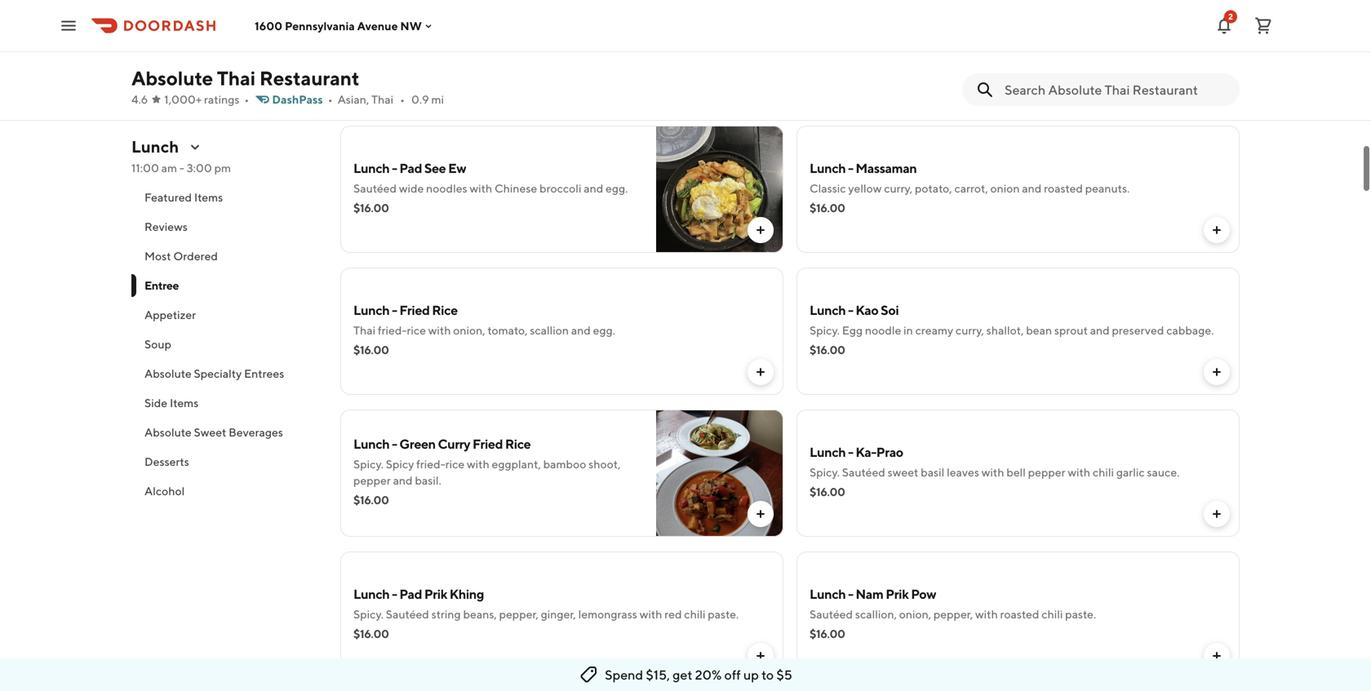 Task type: describe. For each thing, give the bounding box(es) containing it.
alcohol button
[[131, 477, 321, 506]]

prik for pow
[[886, 586, 909, 602]]

spicy. spicy fried-rice with onion, tomato, bell pepper with chili and garlic basil sauce.
[[810, 31, 1211, 61]]

spend $15, get 20% off up to $5
[[605, 667, 792, 683]]

steamed
[[582, 46, 627, 60]]

lunch - pad see ew image
[[656, 126, 784, 253]]

11:00 am - 3:00 pm
[[131, 161, 231, 175]]

prik for khing
[[424, 586, 447, 602]]

lunch - fried rice thai fried-rice with onion, tomato, scallion and egg. $16.00
[[353, 302, 615, 357]]

$5
[[776, 667, 792, 683]]

3:00
[[187, 161, 212, 175]]

green
[[399, 436, 436, 452]]

potato,
[[915, 182, 952, 195]]

lunch for lunch - kao soi spicy. egg noodle in creamy curry, shallot, bean sprout and preserved cabbage. $16.00
[[810, 302, 846, 318]]

side items
[[144, 396, 199, 410]]

to
[[762, 667, 774, 683]]

$16.00 inside lunch - massaman classic yellow curry, potato, carrot, onion and roasted peanuts. $16.00
[[810, 201, 845, 215]]

lunch for lunch - nam prik pow sautéed scallion, onion, pepper, with roasted chili paste. $16.00
[[810, 586, 846, 602]]

items for featured items
[[194, 191, 223, 204]]

and inside the lunch - pad see ew sautéed wide noodles with chinese broccoli and egg. $16.00
[[584, 182, 603, 195]]

rice inside lunch - green curry fried rice spicy. spicy fried-rice with eggplant, bamboo shoot, pepper and basil. $16.00
[[505, 436, 531, 452]]

curry, inside lunch - kao soi spicy. egg noodle in creamy curry, shallot, bean sprout and preserved cabbage. $16.00
[[956, 324, 984, 337]]

with inside lunch - fried rice thai fried-rice with onion, tomato, scallion and egg. $16.00
[[428, 324, 451, 337]]

absolute for absolute specialty entrees
[[144, 367, 192, 380]]

onion, inside lunch - fried rice thai fried-rice with onion, tomato, scallion and egg. $16.00
[[453, 324, 485, 337]]

$16.00 inside lunch - kao soi spicy. egg noodle in creamy curry, shallot, bean sprout and preserved cabbage. $16.00
[[810, 343, 845, 357]]

rice inside lunch - fried rice thai fried-rice with onion, tomato, scallion and egg. $16.00
[[407, 324, 426, 337]]

lunch for lunch - panang curry spicy. very flavorful peanut curry, carrot and steamed broccoli. $16.00
[[353, 25, 390, 40]]

rice inside the spicy. spicy fried-rice with onion, tomato, bell pepper with chili and garlic basil sauce.
[[902, 31, 921, 45]]

peanut
[[457, 46, 494, 60]]

asian,
[[338, 93, 369, 106]]

roasted for lunch - nam prik pow
[[1000, 608, 1039, 621]]

spicy. inside the spicy. spicy fried-rice with onion, tomato, bell pepper with chili and garlic basil sauce.
[[810, 31, 840, 45]]

sauce. inside lunch - ka-prao spicy. sautéed sweet basil leaves with bell pepper with chili garlic sauce. $16.00
[[1147, 466, 1180, 479]]

pepper inside the spicy. spicy fried-rice with onion, tomato, bell pepper with chili and garlic basil sauce.
[[1046, 31, 1084, 45]]

onion
[[990, 182, 1020, 195]]

ka-
[[856, 444, 876, 460]]

lunch for lunch
[[131, 137, 179, 156]]

$16.00 inside lunch - panang curry spicy. very flavorful peanut curry, carrot and steamed broccoli. $16.00
[[353, 66, 389, 79]]

most ordered
[[144, 249, 218, 263]]

string
[[431, 608, 461, 621]]

basil.
[[415, 474, 441, 487]]

thai for asian,
[[371, 93, 393, 106]]

$16.00 inside lunch - ka-prao spicy. sautéed sweet basil leaves with bell pepper with chili garlic sauce. $16.00
[[810, 485, 845, 499]]

lunch for lunch - ka-prao spicy. sautéed sweet basil leaves with bell pepper with chili garlic sauce. $16.00
[[810, 444, 846, 460]]

- for lunch - panang curry
[[392, 25, 397, 40]]

$16.00 inside lunch - nam prik pow sautéed scallion, onion, pepper, with roasted chili paste. $16.00
[[810, 627, 845, 641]]

absolute for absolute thai restaurant
[[131, 67, 213, 90]]

alcohol
[[144, 484, 185, 498]]

onion, inside the spicy. spicy fried-rice with onion, tomato, bell pepper with chili and garlic basil sauce.
[[948, 31, 980, 45]]

nw
[[400, 19, 422, 32]]

paste. inside lunch - pad prik khing spicy. sautéed string beans, pepper, ginger, lemongrass with red chili paste. $16.00
[[708, 608, 739, 621]]

1,000+
[[164, 93, 202, 106]]

curry for green
[[438, 436, 470, 452]]

0.9
[[411, 93, 429, 106]]

sautéed for lunch - nam prik pow
[[810, 608, 853, 621]]

most ordered button
[[131, 242, 321, 271]]

- for lunch - pad prik khing
[[392, 586, 397, 602]]

20%
[[695, 667, 722, 683]]

asian, thai • 0.9 mi
[[338, 93, 444, 106]]

sautéed for lunch - ka-prao
[[842, 466, 885, 479]]

$15,
[[646, 667, 670, 683]]

desserts button
[[131, 447, 321, 477]]

bamboo
[[543, 457, 586, 471]]

1600
[[255, 19, 282, 32]]

featured items button
[[131, 183, 321, 212]]

flavorful
[[412, 46, 455, 60]]

roasted for lunch - massaman
[[1044, 182, 1083, 195]]

sweet
[[194, 426, 226, 439]]

restaurant
[[259, 67, 360, 90]]

sautéed for lunch - pad see ew
[[353, 182, 397, 195]]

spend
[[605, 667, 643, 683]]

lunch for lunch - fried rice thai fried-rice with onion, tomato, scallion and egg. $16.00
[[353, 302, 390, 318]]

fried- inside the spicy. spicy fried-rice with onion, tomato, bell pepper with chili and garlic basil sauce.
[[873, 31, 902, 45]]

lunch - pad see ew sautéed wide noodles with chinese broccoli and egg. $16.00
[[353, 160, 628, 215]]

garlic inside lunch - ka-prao spicy. sautéed sweet basil leaves with bell pepper with chili garlic sauce. $16.00
[[1116, 466, 1145, 479]]

thai for absolute
[[217, 67, 256, 90]]

lunch - kao soi spicy. egg noodle in creamy curry, shallot, bean sprout and preserved cabbage. $16.00
[[810, 302, 1214, 357]]

fried- inside lunch - green curry fried rice spicy. spicy fried-rice with eggplant, bamboo shoot, pepper and basil. $16.00
[[416, 457, 445, 471]]

- for lunch - massaman
[[848, 160, 853, 176]]

off
[[724, 667, 741, 683]]

pepper, inside lunch - nam prik pow sautéed scallion, onion, pepper, with roasted chili paste. $16.00
[[934, 608, 973, 621]]

lunch - ka-prao spicy. sautéed sweet basil leaves with bell pepper with chili garlic sauce. $16.00
[[810, 444, 1180, 499]]

ginger,
[[541, 608, 576, 621]]

- for lunch - green curry fried rice
[[392, 436, 397, 452]]

lunch for lunch - pad prik khing spicy. sautéed string beans, pepper, ginger, lemongrass with red chili paste. $16.00
[[353, 586, 390, 602]]

ew
[[448, 160, 466, 176]]

carrot,
[[955, 182, 988, 195]]

massaman
[[856, 160, 917, 176]]

egg. for lunch - fried rice
[[593, 324, 615, 337]]

spicy inside lunch - green curry fried rice spicy. spicy fried-rice with eggplant, bamboo shoot, pepper and basil. $16.00
[[386, 457, 414, 471]]

spicy. inside lunch - panang curry spicy. very flavorful peanut curry, carrot and steamed broccoli. $16.00
[[353, 46, 384, 60]]

carrot
[[527, 46, 558, 60]]

yellow
[[848, 182, 882, 195]]

lunch for lunch - green curry fried rice spicy. spicy fried-rice with eggplant, bamboo shoot, pepper and basil. $16.00
[[353, 436, 390, 452]]

preserved
[[1112, 324, 1164, 337]]

dashpass •
[[272, 93, 333, 106]]

soup
[[144, 338, 171, 351]]

absolute specialty entrees
[[144, 367, 284, 380]]

pow
[[911, 586, 936, 602]]

sauce. inside the spicy. spicy fried-rice with onion, tomato, bell pepper with chili and garlic basil sauce.
[[810, 48, 842, 61]]

curry for panang
[[445, 25, 478, 40]]

lunch - massaman classic yellow curry, potato, carrot, onion and roasted peanuts. $16.00
[[810, 160, 1130, 215]]

pepper inside lunch - green curry fried rice spicy. spicy fried-rice with eggplant, bamboo shoot, pepper and basil. $16.00
[[353, 474, 391, 487]]

$16.00 inside lunch - green curry fried rice spicy. spicy fried-rice with eggplant, bamboo shoot, pepper and basil. $16.00
[[353, 493, 389, 507]]

and inside lunch - massaman classic yellow curry, potato, carrot, onion and roasted peanuts. $16.00
[[1022, 182, 1042, 195]]

scallion
[[530, 324, 569, 337]]

with inside the lunch - pad see ew sautéed wide noodles with chinese broccoli and egg. $16.00
[[470, 182, 492, 195]]

bell inside the spicy. spicy fried-rice with onion, tomato, bell pepper with chili and garlic basil sauce.
[[1025, 31, 1044, 45]]

soi
[[881, 302, 899, 318]]

lemongrass
[[578, 608, 637, 621]]

shallot,
[[987, 324, 1024, 337]]

soup button
[[131, 330, 321, 359]]

classic
[[810, 182, 846, 195]]

spicy. inside lunch - green curry fried rice spicy. spicy fried-rice with eggplant, bamboo shoot, pepper and basil. $16.00
[[353, 457, 384, 471]]

rice inside lunch - fried rice thai fried-rice with onion, tomato, scallion and egg. $16.00
[[432, 302, 458, 318]]

add item to cart image for lunch - pad prik khing
[[754, 650, 767, 663]]

4.6
[[131, 93, 148, 106]]

absolute specialty entrees button
[[131, 359, 321, 389]]

pad for prik
[[399, 586, 422, 602]]

entrees
[[244, 367, 284, 380]]



Task type: vqa. For each thing, say whether or not it's contained in the screenshot.


Task type: locate. For each thing, give the bounding box(es) containing it.
red
[[665, 608, 682, 621]]

lunch - pad prik khing spicy. sautéed string beans, pepper, ginger, lemongrass with red chili paste. $16.00
[[353, 586, 739, 641]]

0 vertical spatial absolute
[[131, 67, 213, 90]]

$16.00 inside lunch - pad prik khing spicy. sautéed string beans, pepper, ginger, lemongrass with red chili paste. $16.00
[[353, 627, 389, 641]]

1 horizontal spatial prik
[[886, 586, 909, 602]]

most
[[144, 249, 171, 263]]

1 vertical spatial garlic
[[1116, 466, 1145, 479]]

paste.
[[708, 608, 739, 621], [1065, 608, 1096, 621]]

• for asian, thai • 0.9 mi
[[400, 93, 405, 106]]

fried- inside lunch - fried rice thai fried-rice with onion, tomato, scallion and egg. $16.00
[[378, 324, 407, 337]]

1 horizontal spatial fried
[[473, 436, 503, 452]]

egg. for lunch - pad see ew
[[606, 182, 628, 195]]

0 vertical spatial curry,
[[497, 46, 525, 60]]

chili inside lunch - ka-prao spicy. sautéed sweet basil leaves with bell pepper with chili garlic sauce. $16.00
[[1093, 466, 1114, 479]]

1 horizontal spatial pepper,
[[934, 608, 973, 621]]

roasted
[[1044, 182, 1083, 195], [1000, 608, 1039, 621]]

0 horizontal spatial spicy
[[386, 457, 414, 471]]

lunch - panang curry spicy. very flavorful peanut curry, carrot and steamed broccoli. $16.00
[[353, 25, 674, 79]]

rice
[[902, 31, 921, 45], [407, 324, 426, 337], [445, 457, 465, 471]]

garlic
[[1156, 31, 1185, 45], [1116, 466, 1145, 479]]

side
[[144, 396, 167, 410]]

absolute for absolute sweet beverages
[[144, 426, 192, 439]]

menus image
[[189, 140, 202, 153]]

broccoli.
[[629, 46, 674, 60]]

1 vertical spatial sauce.
[[1147, 466, 1180, 479]]

lunch - green curry fried rice image
[[656, 410, 784, 537]]

items right side
[[170, 396, 199, 410]]

Item Search search field
[[1005, 81, 1227, 99]]

absolute sweet beverages button
[[131, 418, 321, 447]]

featured items
[[144, 191, 223, 204]]

egg. right scallion
[[593, 324, 615, 337]]

0 vertical spatial onion,
[[948, 31, 980, 45]]

- for lunch - pad see ew
[[392, 160, 397, 176]]

pepper,
[[499, 608, 539, 621], [934, 608, 973, 621]]

- inside lunch - nam prik pow sautéed scallion, onion, pepper, with roasted chili paste. $16.00
[[848, 586, 853, 602]]

1 vertical spatial pad
[[399, 586, 422, 602]]

0 vertical spatial fried-
[[873, 31, 902, 45]]

0 vertical spatial egg.
[[606, 182, 628, 195]]

roasted inside lunch - nam prik pow sautéed scallion, onion, pepper, with roasted chili paste. $16.00
[[1000, 608, 1039, 621]]

2 paste. from the left
[[1065, 608, 1096, 621]]

scallion,
[[855, 608, 897, 621]]

spicy. inside lunch - pad prik khing spicy. sautéed string beans, pepper, ginger, lemongrass with red chili paste. $16.00
[[353, 608, 384, 621]]

thai
[[217, 67, 256, 90], [371, 93, 393, 106], [353, 324, 376, 337]]

beverages
[[229, 426, 283, 439]]

0 vertical spatial thai
[[217, 67, 256, 90]]

• down absolute thai restaurant
[[244, 93, 249, 106]]

0 vertical spatial roasted
[[1044, 182, 1083, 195]]

with inside lunch - green curry fried rice spicy. spicy fried-rice with eggplant, bamboo shoot, pepper and basil. $16.00
[[467, 457, 490, 471]]

garlic inside the spicy. spicy fried-rice with onion, tomato, bell pepper with chili and garlic basil sauce.
[[1156, 31, 1185, 45]]

2 horizontal spatial curry,
[[956, 324, 984, 337]]

lunch inside lunch - green curry fried rice spicy. spicy fried-rice with eggplant, bamboo shoot, pepper and basil. $16.00
[[353, 436, 390, 452]]

2 vertical spatial absolute
[[144, 426, 192, 439]]

fried inside lunch - fried rice thai fried-rice with onion, tomato, scallion and egg. $16.00
[[399, 302, 430, 318]]

1 pepper, from the left
[[499, 608, 539, 621]]

curry
[[445, 25, 478, 40], [438, 436, 470, 452]]

chili inside the spicy. spicy fried-rice with onion, tomato, bell pepper with chili and garlic basil sauce.
[[1111, 31, 1132, 45]]

0 vertical spatial garlic
[[1156, 31, 1185, 45]]

curry right the 'green'
[[438, 436, 470, 452]]

0 horizontal spatial •
[[244, 93, 249, 106]]

lunch inside lunch - nam prik pow sautéed scallion, onion, pepper, with roasted chili paste. $16.00
[[810, 586, 846, 602]]

0 vertical spatial basil
[[1187, 31, 1211, 45]]

1 vertical spatial fried-
[[378, 324, 407, 337]]

basil inside lunch - ka-prao spicy. sautéed sweet basil leaves with bell pepper with chili garlic sauce. $16.00
[[921, 466, 945, 479]]

•
[[244, 93, 249, 106], [328, 93, 333, 106], [400, 93, 405, 106]]

0 vertical spatial curry
[[445, 25, 478, 40]]

curry up peanut
[[445, 25, 478, 40]]

curry, down massaman
[[884, 182, 913, 195]]

1 horizontal spatial tomato,
[[982, 31, 1023, 45]]

basil right sweet
[[921, 466, 945, 479]]

$16.00 inside the lunch - pad see ew sautéed wide noodles with chinese broccoli and egg. $16.00
[[353, 201, 389, 215]]

and inside lunch - kao soi spicy. egg noodle in creamy curry, shallot, bean sprout and preserved cabbage. $16.00
[[1090, 324, 1110, 337]]

2 horizontal spatial onion,
[[948, 31, 980, 45]]

add item to cart image for lunch - ka-prao
[[1210, 508, 1223, 521]]

egg
[[842, 324, 863, 337]]

1 vertical spatial spicy
[[386, 457, 414, 471]]

shoot,
[[589, 457, 621, 471]]

pm
[[214, 161, 231, 175]]

2 horizontal spatial rice
[[902, 31, 921, 45]]

1 vertical spatial tomato,
[[488, 324, 528, 337]]

2 vertical spatial onion,
[[899, 608, 931, 621]]

sweet
[[888, 466, 919, 479]]

spicy. inside lunch - kao soi spicy. egg noodle in creamy curry, shallot, bean sprout and preserved cabbage. $16.00
[[810, 324, 840, 337]]

0 horizontal spatial curry,
[[497, 46, 525, 60]]

- inside lunch - pad prik khing spicy. sautéed string beans, pepper, ginger, lemongrass with red chili paste. $16.00
[[392, 586, 397, 602]]

thai inside lunch - fried rice thai fried-rice with onion, tomato, scallion and egg. $16.00
[[353, 324, 376, 337]]

kao
[[856, 302, 879, 318]]

1 pad from the top
[[399, 160, 422, 176]]

- inside the lunch - pad see ew sautéed wide noodles with chinese broccoli and egg. $16.00
[[392, 160, 397, 176]]

lunch inside lunch - ka-prao spicy. sautéed sweet basil leaves with bell pepper with chili garlic sauce. $16.00
[[810, 444, 846, 460]]

with
[[923, 31, 946, 45], [1086, 31, 1109, 45], [470, 182, 492, 195], [428, 324, 451, 337], [467, 457, 490, 471], [982, 466, 1004, 479], [1068, 466, 1090, 479], [640, 608, 662, 621], [975, 608, 998, 621]]

absolute sweet beverages
[[144, 426, 283, 439]]

broccoli
[[540, 182, 582, 195]]

2 pepper, from the left
[[934, 608, 973, 621]]

pepper, right beans,
[[499, 608, 539, 621]]

bell
[[1025, 31, 1044, 45], [1007, 466, 1026, 479]]

wide
[[399, 182, 424, 195]]

- inside lunch - kao soi spicy. egg noodle in creamy curry, shallot, bean sprout and preserved cabbage. $16.00
[[848, 302, 853, 318]]

0 vertical spatial pad
[[399, 160, 422, 176]]

noodles
[[426, 182, 467, 195]]

khing
[[450, 586, 484, 602]]

1 vertical spatial thai
[[371, 93, 393, 106]]

0 vertical spatial sauce.
[[810, 48, 842, 61]]

curry, left shallot,
[[956, 324, 984, 337]]

1 vertical spatial basil
[[921, 466, 945, 479]]

open menu image
[[59, 16, 78, 36]]

and right scallion
[[571, 324, 591, 337]]

1 horizontal spatial basil
[[1187, 31, 1211, 45]]

basil inside the spicy. spicy fried-rice with onion, tomato, bell pepper with chili and garlic basil sauce.
[[1187, 31, 1211, 45]]

0 horizontal spatial fried-
[[378, 324, 407, 337]]

rice
[[432, 302, 458, 318], [505, 436, 531, 452]]

1,000+ ratings •
[[164, 93, 249, 106]]

1 vertical spatial rice
[[505, 436, 531, 452]]

entree
[[144, 279, 179, 292]]

paste. inside lunch - nam prik pow sautéed scallion, onion, pepper, with roasted chili paste. $16.00
[[1065, 608, 1096, 621]]

creamy
[[915, 324, 953, 337]]

sprout
[[1054, 324, 1088, 337]]

desserts
[[144, 455, 189, 469]]

onion,
[[948, 31, 980, 45], [453, 324, 485, 337], [899, 608, 931, 621]]

2 vertical spatial curry,
[[956, 324, 984, 337]]

0 vertical spatial items
[[194, 191, 223, 204]]

2 prik from the left
[[886, 586, 909, 602]]

1 vertical spatial curry
[[438, 436, 470, 452]]

0 vertical spatial tomato,
[[982, 31, 1023, 45]]

up
[[743, 667, 759, 683]]

1600 pennsylvania avenue nw button
[[255, 19, 435, 32]]

and inside lunch - green curry fried rice spicy. spicy fried-rice with eggplant, bamboo shoot, pepper and basil. $16.00
[[393, 474, 413, 487]]

and inside lunch - fried rice thai fried-rice with onion, tomato, scallion and egg. $16.00
[[571, 324, 591, 337]]

lunch inside lunch - pad prik khing spicy. sautéed string beans, pepper, ginger, lemongrass with red chili paste. $16.00
[[353, 586, 390, 602]]

reviews
[[144, 220, 188, 233]]

ratings
[[204, 93, 239, 106]]

-
[[392, 25, 397, 40], [392, 160, 397, 176], [848, 160, 853, 176], [179, 161, 184, 175], [392, 302, 397, 318], [848, 302, 853, 318], [392, 436, 397, 452], [848, 444, 853, 460], [392, 586, 397, 602], [848, 586, 853, 602]]

curry, inside lunch - panang curry spicy. very flavorful peanut curry, carrot and steamed broccoli. $16.00
[[497, 46, 525, 60]]

1 horizontal spatial curry,
[[884, 182, 913, 195]]

- for lunch - nam prik pow
[[848, 586, 853, 602]]

2 vertical spatial fried-
[[416, 457, 445, 471]]

pad up wide
[[399, 160, 422, 176]]

notification bell image
[[1215, 16, 1234, 36]]

roasted inside lunch - massaman classic yellow curry, potato, carrot, onion and roasted peanuts. $16.00
[[1044, 182, 1083, 195]]

see
[[424, 160, 446, 176]]

appetizer
[[144, 308, 196, 322]]

add item to cart image
[[754, 224, 767, 237], [1210, 224, 1223, 237], [754, 366, 767, 379], [1210, 366, 1223, 379]]

and left the basil.
[[393, 474, 413, 487]]

and right sprout
[[1090, 324, 1110, 337]]

0 horizontal spatial fried
[[399, 302, 430, 318]]

fried inside lunch - green curry fried rice spicy. spicy fried-rice with eggplant, bamboo shoot, pepper and basil. $16.00
[[473, 436, 503, 452]]

pepper inside lunch - ka-prao spicy. sautéed sweet basil leaves with bell pepper with chili garlic sauce. $16.00
[[1028, 466, 1066, 479]]

tomato,
[[982, 31, 1023, 45], [488, 324, 528, 337]]

- inside lunch - green curry fried rice spicy. spicy fried-rice with eggplant, bamboo shoot, pepper and basil. $16.00
[[392, 436, 397, 452]]

and up item search search field
[[1135, 31, 1154, 45]]

1 vertical spatial onion,
[[453, 324, 485, 337]]

prik
[[424, 586, 447, 602], [886, 586, 909, 602]]

spicy.
[[810, 31, 840, 45], [353, 46, 384, 60], [810, 324, 840, 337], [353, 457, 384, 471], [810, 466, 840, 479], [353, 608, 384, 621]]

avenue
[[357, 19, 398, 32]]

1600 pennsylvania avenue nw
[[255, 19, 422, 32]]

items for side items
[[170, 396, 199, 410]]

0 vertical spatial rice
[[432, 302, 458, 318]]

0 horizontal spatial basil
[[921, 466, 945, 479]]

egg. right broccoli
[[606, 182, 628, 195]]

bean
[[1026, 324, 1052, 337]]

absolute thai restaurant
[[131, 67, 360, 90]]

onion, inside lunch - nam prik pow sautéed scallion, onion, pepper, with roasted chili paste. $16.00
[[899, 608, 931, 621]]

2 vertical spatial thai
[[353, 324, 376, 337]]

lunch
[[353, 25, 390, 40], [131, 137, 179, 156], [353, 160, 390, 176], [810, 160, 846, 176], [353, 302, 390, 318], [810, 302, 846, 318], [353, 436, 390, 452], [810, 444, 846, 460], [353, 586, 390, 602], [810, 586, 846, 602]]

basil
[[1187, 31, 1211, 45], [921, 466, 945, 479]]

prao
[[876, 444, 903, 460]]

peanuts.
[[1085, 182, 1130, 195]]

pad inside the lunch - pad see ew sautéed wide noodles with chinese broccoli and egg. $16.00
[[399, 160, 422, 176]]

2 horizontal spatial fried-
[[873, 31, 902, 45]]

prik left pow
[[886, 586, 909, 602]]

chili inside lunch - nam prik pow sautéed scallion, onion, pepper, with roasted chili paste. $16.00
[[1042, 608, 1063, 621]]

0 items, open order cart image
[[1254, 16, 1273, 36]]

- for lunch - kao soi
[[848, 302, 853, 318]]

1 horizontal spatial •
[[328, 93, 333, 106]]

basil left notification bell image
[[1187, 31, 1211, 45]]

get
[[673, 667, 693, 683]]

lunch inside lunch - massaman classic yellow curry, potato, carrot, onion and roasted peanuts. $16.00
[[810, 160, 846, 176]]

with inside lunch - nam prik pow sautéed scallion, onion, pepper, with roasted chili paste. $16.00
[[975, 608, 998, 621]]

- for lunch - fried rice
[[392, 302, 397, 318]]

bell inside lunch - ka-prao spicy. sautéed sweet basil leaves with bell pepper with chili garlic sauce. $16.00
[[1007, 466, 1026, 479]]

1 horizontal spatial sauce.
[[1147, 466, 1180, 479]]

0 vertical spatial bell
[[1025, 31, 1044, 45]]

pepper, inside lunch - pad prik khing spicy. sautéed string beans, pepper, ginger, lemongrass with red chili paste. $16.00
[[499, 608, 539, 621]]

sautéed inside lunch - ka-prao spicy. sautéed sweet basil leaves with bell pepper with chili garlic sauce. $16.00
[[842, 466, 885, 479]]

1 vertical spatial roasted
[[1000, 608, 1039, 621]]

• left the 0.9
[[400, 93, 405, 106]]

sautéed left the string
[[386, 608, 429, 621]]

1 vertical spatial egg.
[[593, 324, 615, 337]]

eggplant,
[[492, 457, 541, 471]]

- for lunch - ka-prao
[[848, 444, 853, 460]]

0 horizontal spatial pepper,
[[499, 608, 539, 621]]

with inside lunch - pad prik khing spicy. sautéed string beans, pepper, ginger, lemongrass with red chili paste. $16.00
[[640, 608, 662, 621]]

pennsylvania
[[285, 19, 355, 32]]

0 horizontal spatial garlic
[[1116, 466, 1145, 479]]

sautéed down ka-
[[842, 466, 885, 479]]

cabbage.
[[1167, 324, 1214, 337]]

1 vertical spatial fried
[[473, 436, 503, 452]]

1 paste. from the left
[[708, 608, 739, 621]]

- inside lunch - panang curry spicy. very flavorful peanut curry, carrot and steamed broccoli. $16.00
[[392, 25, 397, 40]]

2 horizontal spatial •
[[400, 93, 405, 106]]

tomato, inside lunch - fried rice thai fried-rice with onion, tomato, scallion and egg. $16.00
[[488, 324, 528, 337]]

ordered
[[173, 249, 218, 263]]

chili inside lunch - pad prik khing spicy. sautéed string beans, pepper, ginger, lemongrass with red chili paste. $16.00
[[684, 608, 706, 621]]

and inside lunch - panang curry spicy. very flavorful peanut curry, carrot and steamed broccoli. $16.00
[[561, 46, 580, 60]]

egg. inside lunch - fried rice thai fried-rice with onion, tomato, scallion and egg. $16.00
[[593, 324, 615, 337]]

1 horizontal spatial fried-
[[416, 457, 445, 471]]

add item to cart image
[[754, 508, 767, 521], [1210, 508, 1223, 521], [754, 650, 767, 663], [1210, 650, 1223, 663]]

1 vertical spatial items
[[170, 396, 199, 410]]

and inside the spicy. spicy fried-rice with onion, tomato, bell pepper with chili and garlic basil sauce.
[[1135, 31, 1154, 45]]

0 horizontal spatial tomato,
[[488, 324, 528, 337]]

- inside lunch - fried rice thai fried-rice with onion, tomato, scallion and egg. $16.00
[[392, 302, 397, 318]]

pad inside lunch - pad prik khing spicy. sautéed string beans, pepper, ginger, lemongrass with red chili paste. $16.00
[[399, 586, 422, 602]]

0 vertical spatial spicy
[[842, 31, 870, 45]]

sautéed left scallion,
[[810, 608, 853, 621]]

dashpass
[[272, 93, 323, 106]]

1 horizontal spatial paste.
[[1065, 608, 1096, 621]]

lunch inside lunch - panang curry spicy. very flavorful peanut curry, carrot and steamed broccoli. $16.00
[[353, 25, 390, 40]]

and
[[1135, 31, 1154, 45], [561, 46, 580, 60], [584, 182, 603, 195], [1022, 182, 1042, 195], [571, 324, 591, 337], [1090, 324, 1110, 337], [393, 474, 413, 487]]

absolute up desserts
[[144, 426, 192, 439]]

add item to cart image for lunch - nam prik pow
[[1210, 650, 1223, 663]]

1 vertical spatial rice
[[407, 324, 426, 337]]

spicy. inside lunch - ka-prao spicy. sautéed sweet basil leaves with bell pepper with chili garlic sauce. $16.00
[[810, 466, 840, 479]]

sautéed inside lunch - nam prik pow sautéed scallion, onion, pepper, with roasted chili paste. $16.00
[[810, 608, 853, 621]]

0 vertical spatial fried
[[399, 302, 430, 318]]

absolute up side items
[[144, 367, 192, 380]]

items down 3:00
[[194, 191, 223, 204]]

1 horizontal spatial rice
[[445, 457, 465, 471]]

1 vertical spatial absolute
[[144, 367, 192, 380]]

curry, inside lunch - massaman classic yellow curry, potato, carrot, onion and roasted peanuts. $16.00
[[884, 182, 913, 195]]

2 pad from the top
[[399, 586, 422, 602]]

2 • from the left
[[328, 93, 333, 106]]

lunch inside lunch - fried rice thai fried-rice with onion, tomato, scallion and egg. $16.00
[[353, 302, 390, 318]]

egg.
[[606, 182, 628, 195], [593, 324, 615, 337]]

$16.00 inside lunch - fried rice thai fried-rice with onion, tomato, scallion and egg. $16.00
[[353, 343, 389, 357]]

fried
[[399, 302, 430, 318], [473, 436, 503, 452]]

sautéed inside lunch - pad prik khing spicy. sautéed string beans, pepper, ginger, lemongrass with red chili paste. $16.00
[[386, 608, 429, 621]]

prik up the string
[[424, 586, 447, 602]]

beans,
[[463, 608, 497, 621]]

rice inside lunch - green curry fried rice spicy. spicy fried-rice with eggplant, bamboo shoot, pepper and basil. $16.00
[[445, 457, 465, 471]]

tomato, inside the spicy. spicy fried-rice with onion, tomato, bell pepper with chili and garlic basil sauce.
[[982, 31, 1023, 45]]

in
[[904, 324, 913, 337]]

lunch inside lunch - kao soi spicy. egg noodle in creamy curry, shallot, bean sprout and preserved cabbage. $16.00
[[810, 302, 846, 318]]

am
[[161, 161, 177, 175]]

1 vertical spatial bell
[[1007, 466, 1026, 479]]

1 horizontal spatial spicy
[[842, 31, 870, 45]]

1 horizontal spatial roasted
[[1044, 182, 1083, 195]]

absolute
[[131, 67, 213, 90], [144, 367, 192, 380], [144, 426, 192, 439]]

noodle
[[865, 324, 901, 337]]

3 • from the left
[[400, 93, 405, 106]]

egg. inside the lunch - pad see ew sautéed wide noodles with chinese broccoli and egg. $16.00
[[606, 182, 628, 195]]

lunch inside the lunch - pad see ew sautéed wide noodles with chinese broccoli and egg. $16.00
[[353, 160, 390, 176]]

1 vertical spatial curry,
[[884, 182, 913, 195]]

add item to cart image for lunch - fried rice
[[754, 366, 767, 379]]

sautéed inside the lunch - pad see ew sautéed wide noodles with chinese broccoli and egg. $16.00
[[353, 182, 397, 195]]

0 horizontal spatial rice
[[432, 302, 458, 318]]

lunch for lunch - pad see ew sautéed wide noodles with chinese broccoli and egg. $16.00
[[353, 160, 390, 176]]

pad left khing
[[399, 586, 422, 602]]

• left asian,
[[328, 93, 333, 106]]

1 horizontal spatial garlic
[[1156, 31, 1185, 45]]

and right onion
[[1022, 182, 1042, 195]]

add item to cart image for lunch - kao soi
[[1210, 366, 1223, 379]]

and right broccoli
[[584, 182, 603, 195]]

0 horizontal spatial paste.
[[708, 608, 739, 621]]

0 horizontal spatial onion,
[[453, 324, 485, 337]]

absolute up 1,000+
[[131, 67, 213, 90]]

pepper, down pow
[[934, 608, 973, 621]]

featured
[[144, 191, 192, 204]]

1 • from the left
[[244, 93, 249, 106]]

0 horizontal spatial roasted
[[1000, 608, 1039, 621]]

lunch - green curry fried rice spicy. spicy fried-rice with eggplant, bamboo shoot, pepper and basil. $16.00
[[353, 436, 621, 507]]

pad for see
[[399, 160, 422, 176]]

and right carrot
[[561, 46, 580, 60]]

sautéed left wide
[[353, 182, 397, 195]]

1 prik from the left
[[424, 586, 447, 602]]

reviews button
[[131, 212, 321, 242]]

- inside lunch - massaman classic yellow curry, potato, carrot, onion and roasted peanuts. $16.00
[[848, 160, 853, 176]]

0 horizontal spatial sauce.
[[810, 48, 842, 61]]

prik inside lunch - pad prik khing spicy. sautéed string beans, pepper, ginger, lemongrass with red chili paste. $16.00
[[424, 586, 447, 602]]

add item to cart image for lunch - massaman
[[1210, 224, 1223, 237]]

2
[[1228, 12, 1233, 21]]

1 horizontal spatial onion,
[[899, 608, 931, 621]]

curry inside lunch - green curry fried rice spicy. spicy fried-rice with eggplant, bamboo shoot, pepper and basil. $16.00
[[438, 436, 470, 452]]

0 vertical spatial rice
[[902, 31, 921, 45]]

2 vertical spatial rice
[[445, 457, 465, 471]]

0 horizontal spatial prik
[[424, 586, 447, 602]]

0 horizontal spatial rice
[[407, 324, 426, 337]]

spicy
[[842, 31, 870, 45], [386, 457, 414, 471]]

• for 1,000+ ratings •
[[244, 93, 249, 106]]

curry inside lunch - panang curry spicy. very flavorful peanut curry, carrot and steamed broccoli. $16.00
[[445, 25, 478, 40]]

curry, left carrot
[[497, 46, 525, 60]]

spicy inside the spicy. spicy fried-rice with onion, tomato, bell pepper with chili and garlic basil sauce.
[[842, 31, 870, 45]]

lunch for lunch - massaman classic yellow curry, potato, carrot, onion and roasted peanuts. $16.00
[[810, 160, 846, 176]]

very
[[386, 46, 410, 60]]

1 horizontal spatial rice
[[505, 436, 531, 452]]

prik inside lunch - nam prik pow sautéed scallion, onion, pepper, with roasted chili paste. $16.00
[[886, 586, 909, 602]]

- inside lunch - ka-prao spicy. sautéed sweet basil leaves with bell pepper with chili garlic sauce. $16.00
[[848, 444, 853, 460]]



